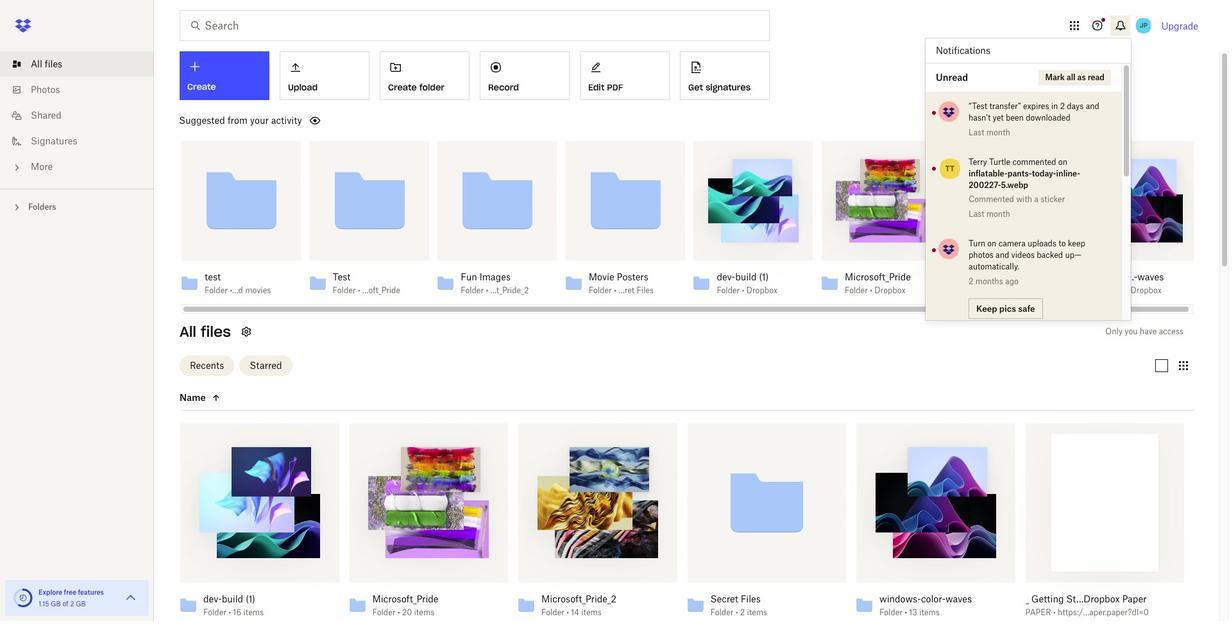 Task type: vqa. For each thing, say whether or not it's contained in the screenshot.
tool.
no



Task type: describe. For each thing, give the bounding box(es) containing it.
create folder
[[388, 82, 445, 93]]

signatures
[[31, 135, 77, 146]]

files inside movie posters folder • …ret files
[[637, 286, 654, 295]]

items inside 'microsoft_pride folder • 20 items'
[[414, 608, 435, 617]]

"test
[[969, 101, 988, 111]]

• inside dev-build (1) folder • dropbox
[[742, 286, 745, 295]]

record button
[[480, 51, 570, 100]]

month inside "test transfer" expires in 2 days and hasn't yet been downloaded last month
[[987, 128, 1011, 137]]

folder, microsoft_pride_2 row
[[514, 424, 678, 621]]

folders
[[28, 202, 56, 212]]

_ getting st…dropbox paper paper • https:/…aper.paper?dl=0
[[1026, 593, 1150, 617]]

• inside _ getting st…dropbox paper paper • https:/…aper.paper?dl=0
[[1054, 608, 1057, 617]]

edit
[[589, 82, 605, 93]]

microsoft_pride button for microsoft_pride folder • 20 items
[[373, 593, 480, 605]]

today-
[[1033, 169, 1057, 178]]

a
[[1035, 195, 1039, 204]]

folder • dropbox button for micros…pride_2
[[974, 286, 1042, 296]]

1 vertical spatial all files
[[180, 323, 231, 341]]

2 inside explore free features 1.15 gb of 2 gb
[[70, 600, 74, 608]]

microsoft_pride_2
[[542, 593, 617, 604]]

st…dropbox
[[1067, 593, 1121, 604]]

folder • dropbox button for windo…-
[[1102, 286, 1170, 296]]

create
[[388, 82, 417, 93]]

turn on camera uploads to keep photos and videos backed up— automatically. button
[[969, 238, 1109, 273]]

mark all as read button
[[1040, 70, 1112, 85]]

videos
[[1012, 250, 1035, 260]]

micros…pride_2 folder • dropbox
[[974, 272, 1041, 295]]

folder • …ret files button
[[589, 286, 657, 296]]

• inside test folder • …oft_pride
[[358, 286, 361, 295]]

fun
[[461, 272, 477, 282]]

test folder • …oft_pride
[[333, 272, 401, 295]]

dev-build (1) button for dev-build (1) folder • 16 items
[[203, 593, 311, 605]]

folders button
[[0, 197, 154, 216]]

terry turtle commented on inflatable-pants-today-inline- 200227-5.webp commented with a sticker last month
[[969, 157, 1081, 219]]

200227-
[[969, 180, 1002, 190]]

create folder button
[[380, 51, 470, 100]]

folder inside windows-color-waves folder • 13 items
[[880, 608, 903, 617]]

turtle
[[990, 157, 1011, 167]]

• inside secret files folder • 2 items
[[736, 608, 739, 617]]

items inside windows-color-waves folder • 13 items
[[920, 608, 940, 617]]

keep
[[1069, 239, 1086, 248]]

folder inside test folder • …oft_pride
[[333, 286, 356, 295]]

record
[[489, 82, 519, 93]]

uploads
[[1028, 239, 1057, 248]]

starred
[[250, 360, 282, 371]]

and inside turn on camera uploads to keep photos and videos backed up— automatically. 2 months ago
[[996, 250, 1010, 260]]

photos
[[31, 84, 60, 95]]

safe
[[1019, 303, 1036, 314]]

folder inside dev-build (1) folder • dropbox
[[717, 286, 740, 295]]

1 gb from the left
[[51, 600, 61, 608]]

microsoft_pride for microsoft_pride folder • dropbox
[[845, 272, 912, 282]]

yet
[[993, 113, 1004, 123]]

more image
[[10, 161, 23, 174]]

folder inside 'microsoft_pride folder • dropbox'
[[845, 286, 868, 295]]

• inside micros…pride_2 folder • dropbox
[[999, 286, 1001, 295]]

5.webp
[[1002, 180, 1029, 190]]

file, _ getting started with dropbox paper.paper row
[[1021, 424, 1185, 621]]

• inside movie posters folder • …ret files
[[614, 286, 617, 295]]

https:/…aper.paper?dl=0
[[1059, 608, 1150, 617]]

photos link
[[10, 77, 154, 103]]

items inside secret files folder • 2 items
[[748, 608, 768, 617]]

dropbox inside dev-build (1) folder • dropbox
[[747, 286, 778, 295]]

microsoft_pride folder • 20 items
[[373, 593, 439, 617]]

from
[[228, 115, 248, 126]]

secret files folder • 2 items
[[711, 593, 768, 617]]

edit pdf
[[589, 82, 623, 93]]

paper
[[1123, 593, 1148, 604]]

• inside microsoft_pride_2 folder • 14 items
[[567, 608, 569, 617]]

13
[[910, 608, 918, 617]]

color-
[[922, 593, 946, 604]]

inflatable-
[[969, 169, 1008, 178]]

your
[[250, 115, 269, 126]]

movie posters folder • …ret files
[[589, 272, 654, 295]]

features
[[78, 589, 104, 596]]

folder inside test folder •…d movies
[[205, 286, 228, 295]]

recents button
[[180, 355, 234, 376]]

folder inside the dev-build (1) folder • 16 items
[[203, 608, 227, 617]]

explore
[[39, 589, 62, 596]]

fun images button
[[461, 272, 529, 283]]

windo…-
[[1102, 272, 1138, 282]]

only you have access
[[1106, 327, 1184, 336]]

• inside the windo…-waves folder • dropbox
[[1127, 286, 1129, 295]]

test button
[[333, 272, 401, 283]]

folder inside fun images folder • …t_pride_2
[[461, 286, 484, 295]]

photos
[[969, 250, 994, 260]]

shared
[[31, 110, 62, 121]]

• inside 'microsoft_pride folder • dropbox'
[[871, 286, 873, 295]]

only
[[1106, 327, 1123, 336]]

dropbox inside micros…pride_2 folder • dropbox
[[1003, 286, 1034, 295]]

• inside windows-color-waves folder • 13 items
[[905, 608, 908, 617]]

pdf
[[608, 82, 623, 93]]

test button
[[205, 272, 273, 283]]

notifications
[[937, 45, 991, 56]]

…oft_pride
[[363, 286, 401, 295]]

signatures link
[[10, 128, 154, 154]]

with
[[1017, 195, 1033, 204]]

microsoft_pride_2 folder • 14 items
[[542, 593, 617, 617]]

explore free features 1.15 gb of 2 gb
[[39, 589, 104, 608]]

folder • …oft_pride button
[[333, 286, 401, 296]]

movie
[[589, 272, 615, 282]]

on inside turn on camera uploads to keep photos and videos backed up— automatically. 2 months ago
[[988, 239, 997, 248]]

folder inside microsoft_pride_2 folder • 14 items
[[542, 608, 565, 617]]

get
[[689, 82, 704, 93]]

quota usage element
[[13, 588, 33, 609]]

images
[[480, 272, 511, 282]]

20
[[402, 608, 412, 617]]

• inside fun images folder • …t_pride_2
[[486, 286, 489, 295]]

inline-
[[1057, 169, 1081, 178]]

dev- for dev-build (1) folder • dropbox
[[717, 272, 736, 282]]

keep
[[977, 303, 998, 314]]

last inside "test transfer" expires in 2 days and hasn't yet been downloaded last month
[[969, 128, 985, 137]]

files inside secret files folder • 2 items
[[741, 593, 761, 604]]

dev-build (1) button for dev-build (1) folder • dropbox
[[717, 272, 785, 283]]

commented
[[969, 195, 1015, 204]]

read
[[1089, 73, 1105, 82]]



Task type: locate. For each thing, give the bounding box(es) containing it.
2 month from the top
[[987, 209, 1011, 219]]

as
[[1078, 73, 1087, 82]]

1 vertical spatial waves
[[946, 593, 973, 604]]

2 folder • dropbox button from the left
[[845, 286, 913, 296]]

dev- inside dev-build (1) folder • dropbox
[[717, 272, 736, 282]]

0 vertical spatial and
[[1087, 101, 1100, 111]]

gb
[[51, 600, 61, 608], [76, 600, 86, 608]]

0 horizontal spatial dev-build (1) button
[[203, 593, 311, 605]]

1 vertical spatial build
[[222, 593, 243, 604]]

all up photos at the top left of the page
[[31, 58, 42, 69]]

files up recents
[[201, 323, 231, 341]]

1 vertical spatial microsoft_pride button
[[373, 593, 480, 605]]

0 vertical spatial dev-build (1) button
[[717, 272, 785, 283]]

items down microsoft_pride_2 button
[[582, 608, 602, 617]]

files inside list item
[[45, 58, 62, 69]]

dev- for dev-build (1) folder • 16 items
[[203, 593, 222, 604]]

0 vertical spatial all files
[[31, 58, 62, 69]]

1 horizontal spatial waves
[[1138, 272, 1165, 282]]

items inside microsoft_pride_2 folder • 14 items
[[582, 608, 602, 617]]

windo…-waves folder • dropbox
[[1102, 272, 1165, 295]]

month inside terry turtle commented on inflatable-pants-today-inline- 200227-5.webp commented with a sticker last month
[[987, 209, 1011, 219]]

2 right the "of"
[[70, 600, 74, 608]]

up—
[[1066, 250, 1082, 260]]

1 vertical spatial and
[[996, 250, 1010, 260]]

gb left the "of"
[[51, 600, 61, 608]]

pics
[[1000, 303, 1017, 314]]

build
[[736, 272, 757, 282], [222, 593, 243, 604]]

1 horizontal spatial microsoft_pride
[[845, 272, 912, 282]]

and right days
[[1087, 101, 1100, 111]]

4 dropbox from the left
[[1131, 286, 1162, 295]]

dropbox
[[747, 286, 778, 295], [875, 286, 906, 295], [1003, 286, 1034, 295], [1131, 286, 1162, 295]]

_
[[1026, 593, 1030, 604]]

folder inside movie posters folder • …ret files
[[589, 286, 612, 295]]

•…d
[[230, 286, 243, 295]]

all files link
[[10, 51, 154, 77]]

(1) inside the dev-build (1) folder • 16 items
[[246, 593, 255, 604]]

1 horizontal spatial all files
[[180, 323, 231, 341]]

•
[[358, 286, 361, 295], [486, 286, 489, 295], [614, 286, 617, 295], [742, 286, 745, 295], [871, 286, 873, 295], [999, 286, 1001, 295], [1127, 286, 1129, 295], [229, 608, 231, 617], [398, 608, 400, 617], [567, 608, 569, 617], [736, 608, 739, 617], [905, 608, 908, 617], [1054, 608, 1057, 617]]

dev- inside the dev-build (1) folder • 16 items
[[203, 593, 222, 604]]

1 horizontal spatial dev-build (1) button
[[717, 272, 785, 283]]

3 items from the left
[[582, 608, 602, 617]]

0 horizontal spatial waves
[[946, 593, 973, 604]]

1 vertical spatial on
[[988, 239, 997, 248]]

1 vertical spatial (1)
[[246, 593, 255, 604]]

backed
[[1038, 250, 1064, 260]]

2 inside "test transfer" expires in 2 days and hasn't yet been downloaded last month
[[1061, 101, 1066, 111]]

items down windows-color-waves button
[[920, 608, 940, 617]]

build for dev-build (1) folder • dropbox
[[736, 272, 757, 282]]

0 horizontal spatial dev-
[[203, 593, 222, 604]]

all inside all files link
[[31, 58, 42, 69]]

0 horizontal spatial microsoft_pride button
[[373, 593, 480, 605]]

0 horizontal spatial gb
[[51, 600, 61, 608]]

1 horizontal spatial dev-
[[717, 272, 736, 282]]

1 month from the top
[[987, 128, 1011, 137]]

2 left months at the top
[[969, 277, 974, 286]]

1 vertical spatial files
[[201, 323, 231, 341]]

1 vertical spatial files
[[741, 593, 761, 604]]

last
[[969, 128, 985, 137], [969, 209, 985, 219]]

microsoft_pride for microsoft_pride folder • 20 items
[[373, 593, 439, 604]]

1 folder • dropbox button from the left
[[717, 286, 785, 296]]

list
[[0, 44, 154, 189]]

0 horizontal spatial all files
[[31, 58, 62, 69]]

shared link
[[10, 103, 154, 128]]

list containing all files
[[0, 44, 154, 189]]

keep pics safe button
[[969, 299, 1044, 319]]

waves up have
[[1138, 272, 1165, 282]]

2 dropbox from the left
[[875, 286, 906, 295]]

upgrade
[[1162, 20, 1199, 31]]

0 horizontal spatial build
[[222, 593, 243, 604]]

1 vertical spatial last
[[969, 209, 985, 219]]

on inside terry turtle commented on inflatable-pants-today-inline- 200227-5.webp commented with a sticker last month
[[1059, 157, 1068, 167]]

1 vertical spatial dev-
[[203, 593, 222, 604]]

0 vertical spatial files
[[45, 58, 62, 69]]

1 horizontal spatial and
[[1087, 101, 1100, 111]]

0 horizontal spatial files
[[45, 58, 62, 69]]

dropbox inside the windo…-waves folder • dropbox
[[1131, 286, 1162, 295]]

1 vertical spatial microsoft_pride
[[373, 593, 439, 604]]

folder, microsoft_pride row
[[344, 424, 508, 621]]

turn
[[969, 239, 986, 248]]

and inside "test transfer" expires in 2 days and hasn't yet been downloaded last month
[[1087, 101, 1100, 111]]

0 horizontal spatial files
[[637, 286, 654, 295]]

items right 20
[[414, 608, 435, 617]]

secret files button
[[711, 593, 818, 605]]

secret
[[711, 593, 739, 604]]

1 horizontal spatial on
[[1059, 157, 1068, 167]]

all files inside list item
[[31, 58, 62, 69]]

and
[[1087, 101, 1100, 111], [996, 250, 1010, 260]]

0 horizontal spatial and
[[996, 250, 1010, 260]]

4 folder • dropbox button from the left
[[1102, 286, 1170, 296]]

(1) inside dev-build (1) folder • dropbox
[[760, 272, 769, 282]]

last down hasn't
[[969, 128, 985, 137]]

2 right in
[[1061, 101, 1066, 111]]

1 horizontal spatial (1)
[[760, 272, 769, 282]]

microsoft_pride inside folder, microsoft_pride row
[[373, 593, 439, 604]]

folder inside 'microsoft_pride folder • 20 items'
[[373, 608, 396, 617]]

4 items from the left
[[748, 608, 768, 617]]

windows-
[[880, 593, 922, 604]]

0 vertical spatial microsoft_pride
[[845, 272, 912, 282]]

all files up recents
[[180, 323, 231, 341]]

16
[[233, 608, 241, 617]]

files down 'posters'
[[637, 286, 654, 295]]

0 horizontal spatial all
[[31, 58, 42, 69]]

0 vertical spatial build
[[736, 272, 757, 282]]

1 vertical spatial all
[[180, 323, 197, 341]]

1 items from the left
[[244, 608, 264, 617]]

all files list item
[[0, 51, 154, 77]]

folder inside secret files folder • 2 items
[[711, 608, 734, 617]]

dev-build (1) button inside row
[[203, 593, 311, 605]]

dropbox inside 'microsoft_pride folder • dropbox'
[[875, 286, 906, 295]]

1 horizontal spatial build
[[736, 272, 757, 282]]

all up recents
[[180, 323, 197, 341]]

folder •…d movies button
[[205, 286, 273, 296]]

folder, windows-color-waves row
[[852, 424, 1016, 621]]

microsoft_pride button
[[845, 272, 913, 283], [373, 593, 480, 605]]

0 vertical spatial dev-
[[717, 272, 736, 282]]

unread
[[937, 72, 969, 83]]

waves right windows-
[[946, 593, 973, 604]]

folder • …t_pride_2 button
[[461, 286, 529, 296]]

"test transfer" expires in 2 days and hasn't yet been downloaded last month
[[969, 101, 1100, 137]]

• inside 'microsoft_pride folder • 20 items'
[[398, 608, 400, 617]]

folder
[[420, 82, 445, 93]]

last down commented
[[969, 209, 985, 219]]

microsoft_pride button inside row
[[373, 593, 480, 605]]

0 vertical spatial on
[[1059, 157, 1068, 167]]

folder, dev-build (1) row
[[175, 424, 339, 621]]

month down commented
[[987, 209, 1011, 219]]

months
[[976, 277, 1004, 286]]

0 vertical spatial last
[[969, 128, 985, 137]]

files right secret
[[741, 593, 761, 604]]

items down secret files button in the right of the page
[[748, 608, 768, 617]]

windows-color-waves button
[[880, 593, 988, 605]]

0 horizontal spatial (1)
[[246, 593, 255, 604]]

0 vertical spatial microsoft_pride button
[[845, 272, 913, 283]]

3 folder • dropbox button from the left
[[974, 286, 1042, 296]]

0 horizontal spatial microsoft_pride
[[373, 593, 439, 604]]

edit pdf button
[[580, 51, 670, 100]]

2 inside turn on camera uploads to keep photos and videos backed up— automatically. 2 months ago
[[969, 277, 974, 286]]

folder • dropbox button for dev-
[[717, 286, 785, 296]]

2 last from the top
[[969, 209, 985, 219]]

folder
[[205, 286, 228, 295], [333, 286, 356, 295], [461, 286, 484, 295], [589, 286, 612, 295], [717, 286, 740, 295], [845, 286, 868, 295], [974, 286, 997, 295], [1102, 286, 1125, 295], [203, 608, 227, 617], [373, 608, 396, 617], [542, 608, 565, 617], [711, 608, 734, 617], [880, 608, 903, 617]]

14
[[572, 608, 580, 617]]

waves inside windows-color-waves folder • 13 items
[[946, 593, 973, 604]]

all
[[31, 58, 42, 69], [180, 323, 197, 341]]

files
[[45, 58, 62, 69], [201, 323, 231, 341]]

(1)
[[760, 272, 769, 282], [246, 593, 255, 604]]

on
[[1059, 157, 1068, 167], [988, 239, 997, 248]]

dev-build (1) folder • 16 items
[[203, 593, 264, 617]]

1 horizontal spatial files
[[741, 593, 761, 604]]

test
[[205, 272, 221, 282]]

free
[[64, 589, 76, 596]]

dev-build (1) folder • dropbox
[[717, 272, 778, 295]]

1 vertical spatial dev-build (1) button
[[203, 593, 311, 605]]

and up automatically.
[[996, 250, 1010, 260]]

signatures
[[706, 82, 751, 93]]

all files up photos at the top left of the page
[[31, 58, 62, 69]]

last inside terry turtle commented on inflatable-pants-today-inline- 200227-5.webp commented with a sticker last month
[[969, 209, 985, 219]]

0 vertical spatial (1)
[[760, 272, 769, 282]]

getting
[[1032, 593, 1065, 604]]

waves inside the windo…-waves folder • dropbox
[[1138, 272, 1165, 282]]

sticker
[[1041, 195, 1066, 204]]

3 dropbox from the left
[[1003, 286, 1034, 295]]

build inside dev-build (1) folder • dropbox
[[736, 272, 757, 282]]

1 horizontal spatial files
[[201, 323, 231, 341]]

items inside the dev-build (1) folder • 16 items
[[244, 608, 264, 617]]

1 last from the top
[[969, 128, 985, 137]]

build for dev-build (1) folder • 16 items
[[222, 593, 243, 604]]

0 vertical spatial waves
[[1138, 272, 1165, 282]]

microsoft_pride
[[845, 272, 912, 282], [373, 593, 439, 604]]

0 vertical spatial all
[[31, 58, 42, 69]]

folder • dropbox button for microsoft_pride
[[845, 286, 913, 296]]

dev-
[[717, 272, 736, 282], [203, 593, 222, 604]]

activity
[[271, 115, 302, 126]]

suggested
[[179, 115, 225, 126]]

1 horizontal spatial microsoft_pride button
[[845, 272, 913, 283]]

mark all as read
[[1046, 73, 1105, 82]]

• inside the dev-build (1) folder • 16 items
[[229, 608, 231, 617]]

2 gb from the left
[[76, 600, 86, 608]]

month down yet
[[987, 128, 1011, 137]]

…t_pride_2
[[491, 286, 529, 295]]

0 vertical spatial month
[[987, 128, 1011, 137]]

test folder •…d movies
[[205, 272, 271, 295]]

folder inside the windo…-waves folder • dropbox
[[1102, 286, 1125, 295]]

2 inside secret files folder • 2 items
[[741, 608, 745, 617]]

ago
[[1006, 277, 1019, 286]]

in
[[1052, 101, 1059, 111]]

microsoft_pride button for microsoft_pride folder • dropbox
[[845, 272, 913, 283]]

5 items from the left
[[920, 608, 940, 617]]

pants-
[[1008, 169, 1033, 178]]

(1) for dev-build (1) folder • 16 items
[[246, 593, 255, 604]]

micros…pride_2
[[974, 272, 1041, 282]]

dropbox image
[[10, 13, 36, 39]]

name
[[180, 392, 206, 403]]

suggested from your activity
[[179, 115, 302, 126]]

recents
[[190, 360, 224, 371]]

keep pics safe
[[977, 303, 1036, 314]]

expires
[[1024, 101, 1050, 111]]

0 horizontal spatial on
[[988, 239, 997, 248]]

1 vertical spatial month
[[987, 209, 1011, 219]]

folder inside micros…pride_2 folder • dropbox
[[974, 286, 997, 295]]

1 horizontal spatial gb
[[76, 600, 86, 608]]

1 dropbox from the left
[[747, 286, 778, 295]]

items right the 16 on the bottom
[[244, 608, 264, 617]]

1 horizontal spatial all
[[180, 323, 197, 341]]

turn on camera uploads to keep photos and videos backed up— automatically. 2 months ago
[[969, 239, 1086, 286]]

on right turn
[[988, 239, 997, 248]]

have
[[1141, 327, 1158, 336]]

folder, secret files row
[[683, 424, 847, 621]]

2 down secret files button in the right of the page
[[741, 608, 745, 617]]

mark
[[1046, 73, 1066, 82]]

files
[[637, 286, 654, 295], [741, 593, 761, 604]]

…ret
[[619, 286, 635, 295]]

waves
[[1138, 272, 1165, 282], [946, 593, 973, 604]]

gb down features
[[76, 600, 86, 608]]

get signatures
[[689, 82, 751, 93]]

2 items from the left
[[414, 608, 435, 617]]

on up inline-
[[1059, 157, 1068, 167]]

(1) for dev-build (1) folder • dropbox
[[760, 272, 769, 282]]

files up photos at the top left of the page
[[45, 58, 62, 69]]

build inside the dev-build (1) folder • 16 items
[[222, 593, 243, 604]]

0 vertical spatial files
[[637, 286, 654, 295]]

transfer"
[[990, 101, 1022, 111]]



